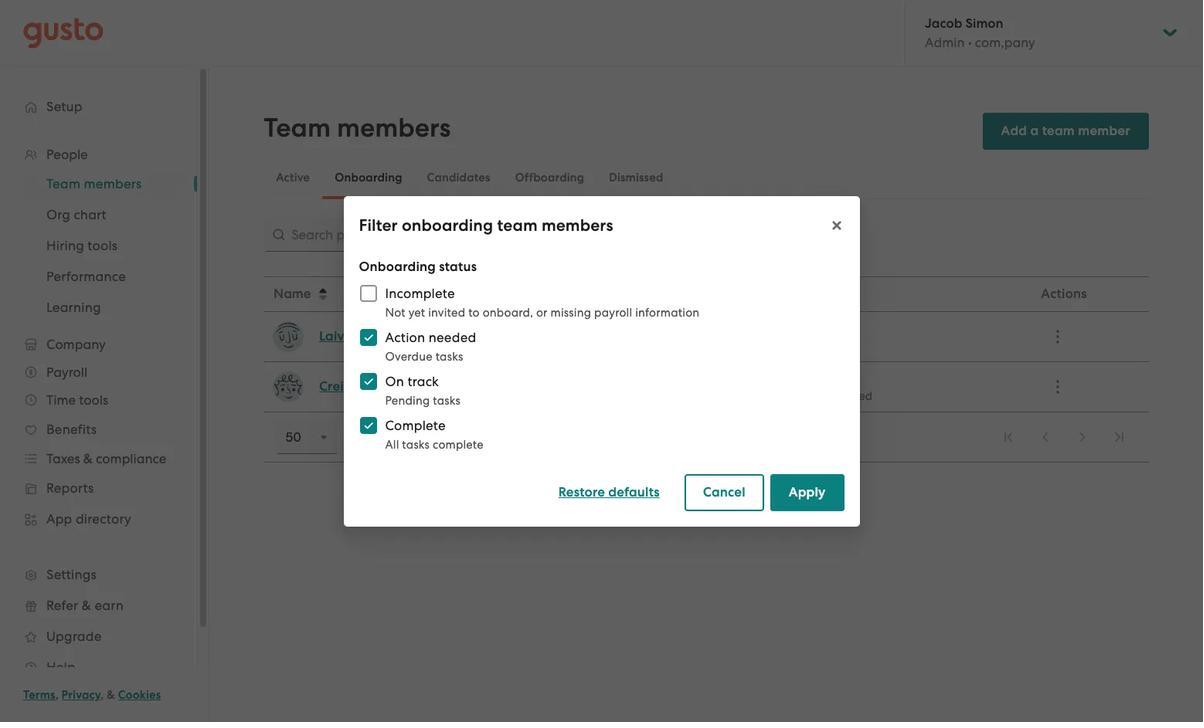 Task type: vqa. For each thing, say whether or not it's contained in the screenshot.
"Creighton"
yes



Task type: locate. For each thing, give the bounding box(es) containing it.
tasks down needed
[[436, 350, 463, 364]]

apply button
[[770, 474, 844, 511]]

1 vertical spatial tasks
[[433, 394, 461, 408]]

james
[[384, 379, 425, 395]]

apply
[[789, 484, 826, 500]]

, left privacy
[[55, 689, 59, 703]]

tasks for needed
[[436, 350, 463, 364]]

1 horizontal spatial ,
[[101, 689, 104, 703]]

1 vertical spatial team
[[497, 215, 538, 235]]

onboarding
[[402, 215, 493, 235], [748, 390, 811, 403]]

onboarding status
[[359, 259, 477, 275]]

onboarding left not
[[748, 390, 811, 403]]

defaults
[[609, 484, 660, 500]]

2 , from the left
[[101, 689, 104, 703]]

1 horizontal spatial onboarding
[[748, 390, 811, 403]]

onboarding inside dialog
[[402, 215, 493, 235]]

onboarding button
[[322, 159, 415, 196]]

1 vertical spatial onboarding
[[359, 259, 436, 275]]

information
[[635, 306, 700, 320]]

restore defaults
[[559, 484, 660, 500]]

0 horizontal spatial members
[[337, 112, 451, 144]]

onboarding
[[335, 171, 402, 185], [359, 259, 436, 275]]

active button
[[264, 159, 322, 196]]

laivrn clayton's avatar image
[[273, 322, 304, 352]]

members inside "onboarding people filters" dialog
[[542, 215, 613, 235]]

name
[[274, 286, 311, 302]]

0 vertical spatial tasks
[[436, 350, 463, 364]]

0 vertical spatial team
[[1042, 123, 1075, 139]]

not
[[385, 306, 406, 320]]

0 vertical spatial onboarding
[[402, 215, 493, 235]]

offboarding
[[515, 171, 584, 185]]

Action needed checkbox
[[351, 320, 385, 354]]

members
[[337, 112, 451, 144], [542, 215, 613, 235]]

onboarding inside grid
[[748, 390, 811, 403]]

team right a
[[1042, 123, 1075, 139]]

onboarding for onboarding status
[[359, 259, 436, 275]]

tasks
[[436, 350, 463, 364], [433, 394, 461, 408], [402, 438, 430, 452]]

started
[[835, 390, 873, 403]]

a
[[1031, 123, 1039, 139]]

new notifications image
[[610, 227, 625, 243], [610, 227, 625, 243]]

cancel
[[703, 484, 746, 500]]

onboarding up filter
[[335, 171, 402, 185]]

onboarding up the 'name' button
[[359, 259, 436, 275]]

terms , privacy , & cookies
[[23, 689, 161, 703]]

0 horizontal spatial onboarding
[[402, 215, 493, 235]]

laivrn clayton link
[[319, 328, 410, 346]]

active
[[276, 171, 310, 185]]

action
[[385, 330, 425, 345]]

or
[[536, 306, 548, 320]]

onboarding up status
[[402, 215, 493, 235]]

0 vertical spatial onboarding
[[335, 171, 402, 185]]

page
[[409, 430, 442, 445]]

1 , from the left
[[55, 689, 59, 703]]

onboarding for self
[[748, 390, 811, 403]]

, left &
[[101, 689, 104, 703]]

members up onboarding button
[[337, 112, 451, 144]]

dismissed
[[609, 171, 663, 185]]

list
[[991, 420, 1137, 454]]

onboarding inside dialog
[[359, 259, 436, 275]]

payroll
[[594, 306, 632, 320]]

team inside "button"
[[1042, 123, 1075, 139]]

team for a
[[1042, 123, 1075, 139]]

action needed
[[385, 330, 476, 345]]

team down offboarding button
[[497, 215, 538, 235]]

tasks down track
[[433, 394, 461, 408]]

cookies
[[118, 689, 161, 703]]

1 vertical spatial members
[[542, 215, 613, 235]]

members down offboarding button
[[542, 215, 613, 235]]

1 horizontal spatial members
[[542, 215, 613, 235]]

1 vertical spatial onboarding
[[748, 390, 811, 403]]

overdue tasks
[[385, 350, 463, 364]]

onboarding for filter
[[402, 215, 493, 235]]

status
[[439, 259, 477, 275]]

0 horizontal spatial ,
[[55, 689, 59, 703]]

missing
[[551, 306, 591, 320]]

,
[[55, 689, 59, 703], [101, 689, 104, 703]]

offboarding button
[[503, 159, 597, 196]]

add
[[1001, 123, 1027, 139]]

tasks down complete
[[402, 438, 430, 452]]

grid
[[264, 277, 1149, 413]]

2 vertical spatial tasks
[[402, 438, 430, 452]]

team inside "onboarding people filters" dialog
[[497, 215, 538, 235]]

incomplete
[[385, 286, 455, 301]]

add a team member button
[[983, 113, 1149, 150]]

onboarding inside button
[[335, 171, 402, 185]]

1 horizontal spatial team
[[1042, 123, 1075, 139]]

team
[[1042, 123, 1075, 139], [497, 215, 538, 235]]

0 horizontal spatial team
[[497, 215, 538, 235]]

&
[[107, 689, 115, 703]]

restore
[[559, 484, 605, 500]]



Task type: describe. For each thing, give the bounding box(es) containing it.
0 vertical spatial members
[[337, 112, 451, 144]]

overdue
[[385, 350, 433, 364]]

candidates button
[[415, 159, 503, 196]]

page navigation element
[[264, 412, 1149, 463]]

terms link
[[23, 689, 55, 703]]

home image
[[23, 17, 104, 48]]

pending tasks
[[385, 394, 461, 408]]

add a team member
[[1001, 123, 1131, 139]]

self onboarding not started
[[725, 390, 873, 403]]

list inside "page navigation" element
[[991, 420, 1137, 454]]

items
[[348, 430, 381, 445]]

laivrn
[[319, 328, 358, 345]]

grid containing name
[[264, 277, 1149, 413]]

self
[[725, 390, 745, 403]]

team members
[[264, 112, 451, 144]]

on
[[385, 374, 404, 389]]

pending
[[385, 394, 430, 408]]

filter onboarding team members
[[359, 215, 613, 235]]

member
[[1078, 123, 1131, 139]]

to
[[468, 306, 480, 320]]

all
[[385, 438, 399, 452]]

complete
[[433, 438, 484, 452]]

onboarding people filters dialog
[[344, 196, 860, 527]]

not
[[814, 390, 832, 403]]

filter
[[359, 215, 398, 235]]

creighton
[[319, 379, 381, 395]]

name button
[[264, 278, 572, 311]]

creighton james
[[319, 379, 425, 395]]

complete
[[385, 418, 446, 433]]

clayton
[[361, 328, 410, 345]]

cookies button
[[118, 686, 161, 705]]

creighton james link
[[319, 378, 425, 396]]

dismissed button
[[597, 159, 676, 196]]

team
[[264, 112, 331, 144]]

privacy link
[[61, 689, 101, 703]]

restore defaults button
[[540, 474, 678, 511]]

creighton james's avatar image
[[273, 372, 304, 403]]

tasks for track
[[433, 394, 461, 408]]

laivrn clayton
[[319, 328, 410, 345]]

terms
[[23, 689, 55, 703]]

track
[[408, 374, 439, 389]]

account menu element
[[905, 0, 1180, 66]]

Incomplete checkbox
[[351, 276, 385, 310]]

candidates
[[427, 171, 490, 185]]

On track checkbox
[[351, 364, 385, 398]]

invited
[[428, 306, 466, 320]]

items per page
[[348, 430, 442, 445]]

not yet invited to onboard, or missing payroll information
[[385, 306, 700, 320]]

Search people... field
[[264, 218, 591, 252]]

yet
[[409, 306, 425, 320]]

cancel button
[[685, 474, 764, 511]]

privacy
[[61, 689, 101, 703]]

onboard,
[[483, 306, 533, 320]]

all tasks complete
[[385, 438, 484, 452]]

on track
[[385, 374, 439, 389]]

needed
[[429, 330, 476, 345]]

Complete checkbox
[[351, 408, 385, 442]]

per
[[385, 430, 406, 445]]

onboarding for onboarding
[[335, 171, 402, 185]]

team members tab list
[[264, 156, 1149, 199]]

team for onboarding
[[497, 215, 538, 235]]



